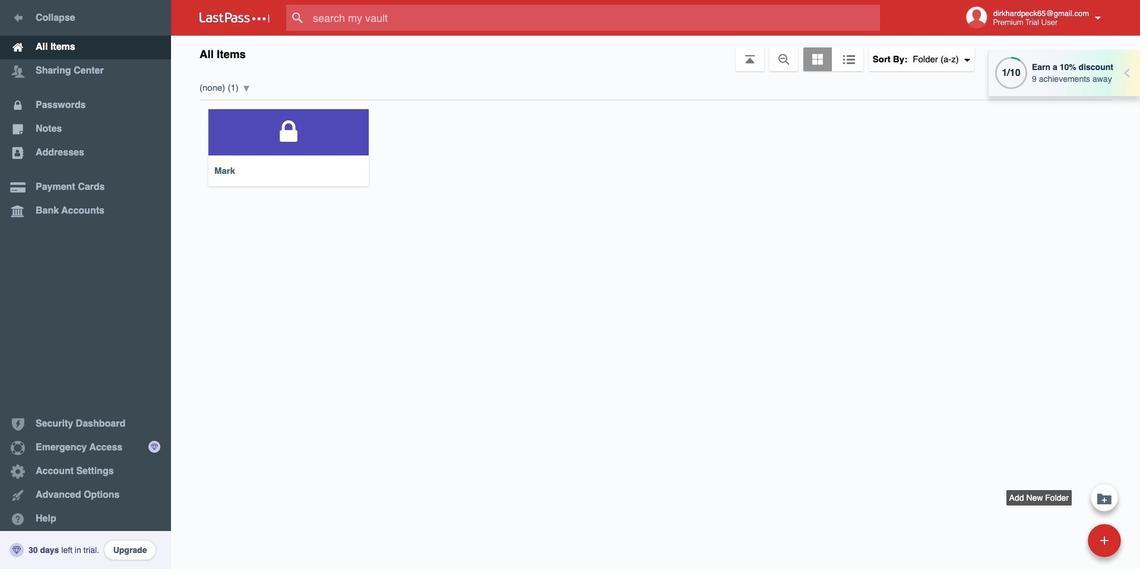 Task type: vqa. For each thing, say whether or not it's contained in the screenshot.
search my vault Text Box
yes



Task type: describe. For each thing, give the bounding box(es) containing it.
new item navigation
[[1007, 481, 1129, 570]]

Search search field
[[286, 5, 903, 31]]

lastpass image
[[200, 12, 270, 23]]

main navigation navigation
[[0, 0, 171, 570]]



Task type: locate. For each thing, give the bounding box(es) containing it.
search my vault text field
[[286, 5, 903, 31]]

vault options navigation
[[171, 36, 1140, 71]]



